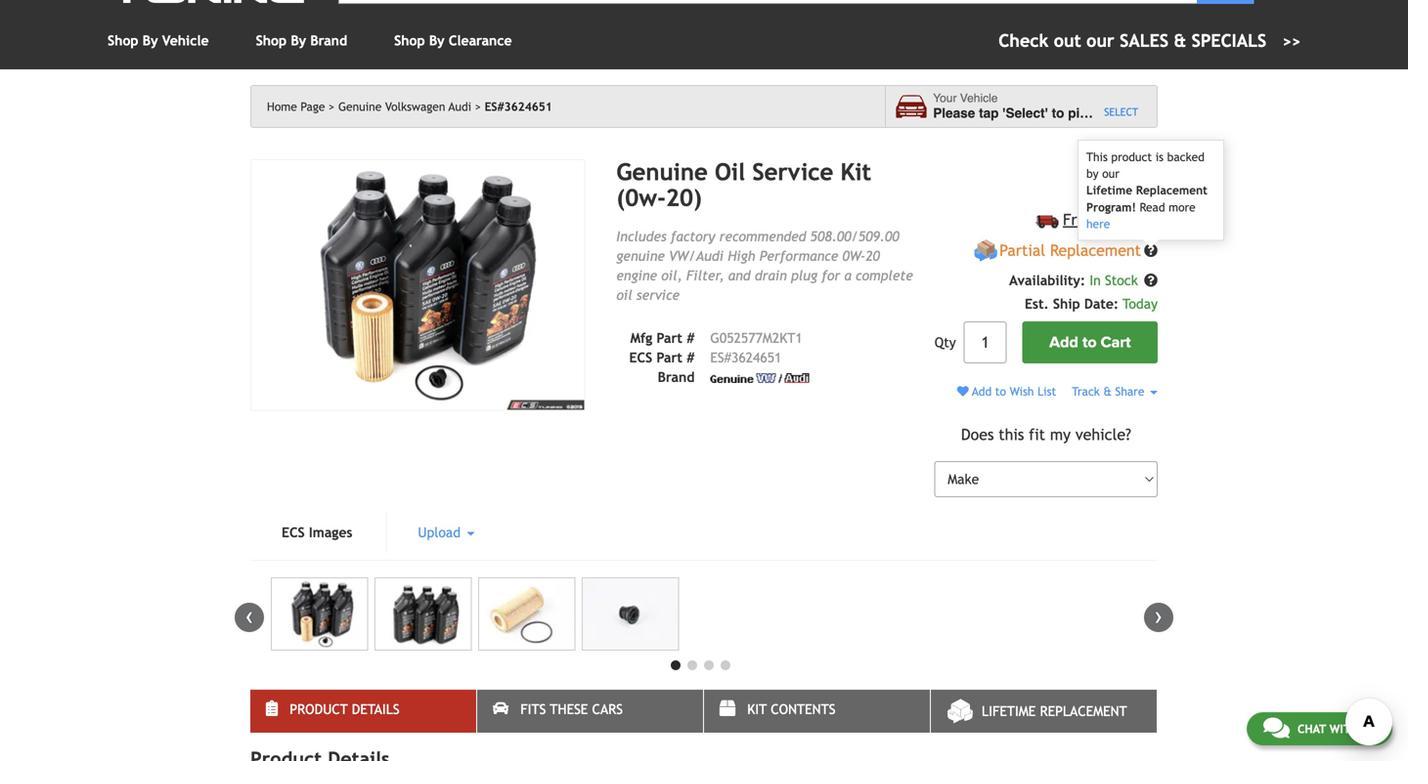 Task type: vqa. For each thing, say whether or not it's contained in the screenshot.
topmost Time
no



Task type: describe. For each thing, give the bounding box(es) containing it.
chat with us
[[1297, 723, 1376, 736]]

& for sales
[[1174, 30, 1186, 51]]

product details link
[[250, 691, 476, 734]]

product
[[1111, 150, 1152, 164]]

1 # from the top
[[687, 330, 695, 346]]

backed
[[1167, 150, 1205, 164]]

service
[[636, 287, 680, 303]]

engine
[[616, 268, 657, 283]]

upload
[[418, 525, 465, 541]]

is
[[1156, 150, 1164, 164]]

# inside g052577m2kt1 ecs part #
[[687, 350, 695, 366]]

chat with us link
[[1247, 713, 1392, 746]]

our
[[1102, 167, 1120, 180]]

fits these cars link
[[477, 691, 703, 734]]

ecs inside g052577m2kt1 ecs part #
[[629, 350, 652, 366]]

vehicle
[[1109, 106, 1154, 121]]

select link
[[1104, 105, 1138, 120]]

track & share
[[1072, 385, 1148, 399]]

to for add to cart
[[1082, 334, 1097, 352]]

0 horizontal spatial lifetime
[[982, 704, 1036, 720]]

qty
[[935, 335, 956, 351]]

mfg
[[630, 330, 652, 346]]

0 horizontal spatial kit
[[747, 702, 767, 718]]

replacement for partial replacement
[[1050, 242, 1141, 260]]

part inside g052577m2kt1 ecs part #
[[657, 350, 683, 366]]

replacement for lifetime replacement
[[1040, 704, 1127, 720]]

here
[[1086, 217, 1110, 231]]

es#3624651
[[485, 100, 552, 113]]

service
[[752, 158, 833, 186]]

'select'
[[1003, 106, 1048, 121]]

this product is lifetime replacement eligible image
[[974, 239, 998, 263]]

fits these cars
[[520, 702, 623, 718]]

your
[[933, 92, 957, 105]]

product
[[290, 702, 348, 718]]

shop by vehicle link
[[108, 33, 209, 48]]

add to cart
[[1049, 334, 1131, 352]]

date:
[[1084, 296, 1119, 312]]

audi
[[449, 100, 471, 113]]

this
[[1086, 150, 1108, 164]]

program!
[[1086, 200, 1136, 214]]

specials
[[1192, 30, 1267, 51]]

2 question circle image from the top
[[1144, 274, 1158, 288]]

vehicle?
[[1075, 426, 1131, 444]]

clearance
[[449, 33, 512, 48]]

genuine volkswagen audi link
[[338, 100, 481, 113]]

shop by clearance link
[[394, 33, 512, 48]]

add to cart button
[[1022, 322, 1158, 364]]

es#
[[710, 350, 731, 366]]

contents
[[771, 702, 836, 718]]

by for clearance
[[429, 33, 445, 48]]

add to wish list
[[969, 385, 1056, 399]]

add to wish list link
[[957, 385, 1056, 399]]

performance
[[760, 248, 838, 264]]

g052577m2kt1 ecs part #
[[629, 330, 803, 366]]

high
[[728, 248, 755, 264]]

› link
[[1144, 603, 1173, 633]]

genuine oil service kit (0w-20)
[[616, 158, 871, 212]]

ecs images link
[[250, 514, 384, 553]]

pick
[[1068, 106, 1095, 121]]

availability:
[[1009, 273, 1085, 289]]

0w-
[[842, 248, 866, 264]]

0 horizontal spatial ecs
[[282, 525, 305, 541]]

fit
[[1029, 426, 1045, 444]]

chat
[[1297, 723, 1326, 736]]

sales & specials link
[[999, 27, 1301, 54]]

lifetime replacement
[[982, 704, 1127, 720]]

oil,
[[661, 268, 682, 283]]

by for brand
[[291, 33, 306, 48]]

and
[[728, 268, 751, 283]]

filter,
[[686, 268, 724, 283]]

to for add to wish list
[[995, 385, 1006, 399]]

508.00/509.00
[[810, 229, 899, 244]]

vw/audi
[[669, 248, 724, 264]]

shop for shop by brand
[[256, 33, 287, 48]]

es# 3624651 brand
[[658, 350, 782, 385]]

track & share button
[[1072, 385, 1158, 399]]

today
[[1123, 296, 1158, 312]]

lifetime inside this product is backed by our lifetime replacement program!
[[1086, 184, 1132, 197]]

fits
[[520, 702, 546, 718]]

lifetime replacement link
[[931, 691, 1157, 734]]



Task type: locate. For each thing, give the bounding box(es) containing it.
brand down mfg part #
[[658, 369, 695, 385]]

more
[[1169, 200, 1196, 214]]

by for vehicle
[[143, 33, 158, 48]]

1 vertical spatial replacement
[[1050, 242, 1141, 260]]

free shipping image
[[1036, 215, 1059, 228]]

0 vertical spatial brand
[[310, 33, 347, 48]]

1 by from the left
[[143, 33, 158, 48]]

plug
[[791, 268, 818, 283]]

3 shop from the left
[[394, 33, 425, 48]]

1 vertical spatial brand
[[658, 369, 695, 385]]

by up home page link
[[291, 33, 306, 48]]

this product is backed by our lifetime replacement program!
[[1086, 150, 1208, 214]]

2 horizontal spatial shop
[[394, 33, 425, 48]]

drain
[[755, 268, 787, 283]]

0 vertical spatial question circle image
[[1144, 244, 1158, 258]]

0 vertical spatial a
[[1098, 106, 1106, 121]]

1 vertical spatial a
[[844, 268, 852, 283]]

genuine up the includes
[[616, 158, 708, 186]]

1 horizontal spatial brand
[[658, 369, 695, 385]]

genuine for genuine oil service kit (0w-20)
[[616, 158, 708, 186]]

genuine volkswagen audi image
[[710, 374, 809, 383]]

lifetime
[[1086, 184, 1132, 197], [982, 704, 1036, 720]]

cart
[[1101, 334, 1131, 352]]

0 vertical spatial kit
[[840, 158, 871, 186]]

a right for
[[844, 268, 852, 283]]

0 horizontal spatial by
[[143, 33, 158, 48]]

to
[[1052, 106, 1064, 121], [1082, 334, 1097, 352], [995, 385, 1006, 399]]

87.99
[[1100, 162, 1158, 190]]

shop for shop by clearance
[[394, 33, 425, 48]]

heart image
[[957, 386, 969, 398]]

brand up the page
[[310, 33, 347, 48]]

shop for shop by vehicle
[[108, 33, 138, 48]]

ecs
[[629, 350, 652, 366], [282, 525, 305, 541]]

genuine inside genuine oil service kit (0w-20)
[[616, 158, 708, 186]]

1 horizontal spatial vehicle
[[960, 92, 998, 105]]

1 horizontal spatial shop
[[256, 33, 287, 48]]

1 vertical spatial lifetime
[[982, 704, 1036, 720]]

kit left "contents"
[[747, 702, 767, 718]]

question circle image
[[1144, 244, 1158, 258], [1144, 274, 1158, 288]]

question circle image down read more here
[[1144, 244, 1158, 258]]

1 vertical spatial part
[[657, 350, 683, 366]]

0 vertical spatial &
[[1174, 30, 1186, 51]]

0 horizontal spatial genuine
[[338, 100, 382, 113]]

kit inside genuine oil service kit (0w-20)
[[840, 158, 871, 186]]

brand for es# 3624651 brand
[[658, 369, 695, 385]]

to left 'pick'
[[1052, 106, 1064, 121]]

add down the ship
[[1049, 334, 1078, 352]]

0 horizontal spatial add
[[972, 385, 992, 399]]

brand
[[310, 33, 347, 48], [658, 369, 695, 385]]

ecs down mfg
[[629, 350, 652, 366]]

availability: in stock
[[1009, 273, 1142, 289]]

es#3624651 - g052577m2kt1 - genuine oil service kit (0w-20) - includes factory recommended 508.00/509.00 genuine vw/audi high performance 0w-20 engine oil, filter, and drain plug for a complete oil service - genuine volkswagen audi - audi volkswagen image
[[250, 159, 585, 411], [271, 578, 368, 651], [375, 578, 472, 651], [478, 578, 575, 651], [582, 578, 679, 651]]

by left clearance
[[429, 33, 445, 48]]

brand for shop by brand
[[310, 33, 347, 48]]

1 vertical spatial add
[[972, 385, 992, 399]]

vehicle up tap
[[960, 92, 998, 105]]

vehicle down ecs tuning image
[[162, 33, 209, 48]]

add for add to wish list
[[972, 385, 992, 399]]

kit contents link
[[704, 691, 930, 734]]

partial
[[1000, 242, 1045, 260]]

track
[[1072, 385, 1100, 399]]

to inside add to cart button
[[1082, 334, 1097, 352]]

vehicle inside your vehicle please tap 'select' to pick a vehicle
[[960, 92, 998, 105]]

1 vertical spatial to
[[1082, 334, 1097, 352]]

add
[[1049, 334, 1078, 352], [972, 385, 992, 399]]

part down mfg part #
[[657, 350, 683, 366]]

0 vertical spatial add
[[1049, 334, 1078, 352]]

est.
[[1025, 296, 1049, 312]]

1 question circle image from the top
[[1144, 244, 1158, 258]]

2 # from the top
[[687, 350, 695, 366]]

product details
[[290, 702, 400, 718]]

does
[[961, 426, 994, 444]]

in
[[1090, 273, 1101, 289]]

0 horizontal spatial to
[[995, 385, 1006, 399]]

a
[[1098, 106, 1106, 121], [844, 268, 852, 283]]

home page link
[[267, 100, 335, 113]]

20
[[866, 248, 880, 264]]

shop by vehicle
[[108, 33, 209, 48]]

1 horizontal spatial genuine
[[616, 158, 708, 186]]

stock
[[1105, 273, 1138, 289]]

add inside button
[[1049, 334, 1078, 352]]

to left cart
[[1082, 334, 1097, 352]]

2 by from the left
[[291, 33, 306, 48]]

3 by from the left
[[429, 33, 445, 48]]

1 vertical spatial #
[[687, 350, 695, 366]]

part
[[657, 330, 683, 346], [657, 350, 683, 366]]

does this fit my vehicle?
[[961, 426, 1131, 444]]

part right mfg
[[657, 330, 683, 346]]

shop by brand link
[[256, 33, 347, 48]]

sales & specials
[[1120, 30, 1267, 51]]

1 horizontal spatial add
[[1049, 334, 1078, 352]]

share
[[1115, 385, 1144, 399]]

a inside your vehicle please tap 'select' to pick a vehicle
[[1098, 106, 1106, 121]]

2 shop from the left
[[256, 33, 287, 48]]

1 vertical spatial kit
[[747, 702, 767, 718]]

0 vertical spatial part
[[657, 330, 683, 346]]

images
[[309, 525, 352, 541]]

with
[[1329, 723, 1358, 736]]

comments image
[[1263, 717, 1290, 740]]

est. ship date: today
[[1025, 296, 1158, 312]]

please
[[933, 106, 975, 121]]

2 vertical spatial replacement
[[1040, 704, 1127, 720]]

us
[[1362, 723, 1376, 736]]

1 vertical spatial genuine
[[616, 158, 708, 186]]

ecs left images
[[282, 525, 305, 541]]

upload button
[[387, 514, 506, 553]]

by down ecs tuning image
[[143, 33, 158, 48]]

1 horizontal spatial ecs
[[629, 350, 652, 366]]

to inside your vehicle please tap 'select' to pick a vehicle
[[1052, 106, 1064, 121]]

wish
[[1010, 385, 1034, 399]]

genuine for genuine volkswagen audi
[[338, 100, 382, 113]]

a right 'pick'
[[1098, 106, 1106, 121]]

0 vertical spatial to
[[1052, 106, 1064, 121]]

2 part from the top
[[657, 350, 683, 366]]

for
[[822, 268, 840, 283]]

1 horizontal spatial by
[[291, 33, 306, 48]]

1 horizontal spatial a
[[1098, 106, 1106, 121]]

0 horizontal spatial &
[[1103, 385, 1112, 399]]

3624651
[[731, 350, 782, 366]]

&
[[1174, 30, 1186, 51], [1103, 385, 1112, 399]]

add for add to cart
[[1049, 334, 1078, 352]]

0 horizontal spatial vehicle
[[162, 33, 209, 48]]

here link
[[1086, 217, 1110, 231]]

genuine volkswagen audi
[[338, 100, 471, 113]]

1 vertical spatial question circle image
[[1144, 274, 1158, 288]]

0 horizontal spatial a
[[844, 268, 852, 283]]

‹ link
[[235, 603, 264, 633]]

Search text field
[[338, 0, 1197, 4]]

genuine right the page
[[338, 100, 382, 113]]

# up es# 3624651 brand
[[687, 330, 695, 346]]

0 horizontal spatial shop
[[108, 33, 138, 48]]

a inside includes factory recommended 508.00/509.00 genuine vw/audi high performance 0w-20 engine oil, filter, and drain plug for a complete oil service
[[844, 268, 852, 283]]

1 horizontal spatial &
[[1174, 30, 1186, 51]]

ship
[[1053, 296, 1080, 312]]

›
[[1155, 603, 1163, 629]]

add right heart 'image'
[[972, 385, 992, 399]]

vehicle
[[162, 33, 209, 48], [960, 92, 998, 105]]

0 horizontal spatial brand
[[310, 33, 347, 48]]

1 horizontal spatial lifetime
[[1086, 184, 1132, 197]]

shop by brand
[[256, 33, 347, 48]]

0 vertical spatial #
[[687, 330, 695, 346]]

kit contents
[[747, 702, 836, 718]]

my
[[1050, 426, 1071, 444]]

includes
[[616, 229, 667, 244]]

complete
[[856, 268, 913, 283]]

1 part from the top
[[657, 330, 683, 346]]

1 shop from the left
[[108, 33, 138, 48]]

free
[[1063, 211, 1094, 229]]

shop by clearance
[[394, 33, 512, 48]]

details
[[352, 702, 400, 718]]

brand inside es# 3624651 brand
[[658, 369, 695, 385]]

0 vertical spatial ecs
[[629, 350, 652, 366]]

g052577m2kt1
[[710, 330, 803, 346]]

& for track
[[1103, 385, 1112, 399]]

cars
[[592, 702, 623, 718]]

kit
[[840, 158, 871, 186], [747, 702, 767, 718]]

& right sales
[[1174, 30, 1186, 51]]

mfg part #
[[630, 330, 695, 346]]

2 horizontal spatial by
[[429, 33, 445, 48]]

these
[[550, 702, 588, 718]]

1 horizontal spatial to
[[1052, 106, 1064, 121]]

ecs images
[[282, 525, 352, 541]]

0 vertical spatial lifetime
[[1086, 184, 1132, 197]]

shop
[[108, 33, 138, 48], [256, 33, 287, 48], [394, 33, 425, 48]]

1 horizontal spatial kit
[[840, 158, 871, 186]]

kit right service
[[840, 158, 871, 186]]

page
[[301, 100, 325, 113]]

0 vertical spatial vehicle
[[162, 33, 209, 48]]

volkswagen
[[385, 100, 445, 113]]

this
[[999, 426, 1024, 444]]

& right track
[[1103, 385, 1112, 399]]

by
[[1086, 167, 1099, 180]]

shipping
[[1099, 211, 1158, 229]]

20)
[[666, 184, 702, 212]]

replacement inside this product is backed by our lifetime replacement program!
[[1136, 184, 1208, 197]]

read more here
[[1086, 200, 1196, 231]]

0 vertical spatial replacement
[[1136, 184, 1208, 197]]

# left es# at the right of the page
[[687, 350, 695, 366]]

tap
[[979, 106, 999, 121]]

sales
[[1120, 30, 1169, 51]]

question circle image up today
[[1144, 274, 1158, 288]]

2 horizontal spatial to
[[1082, 334, 1097, 352]]

genuine
[[616, 248, 665, 264]]

1 vertical spatial ecs
[[282, 525, 305, 541]]

ecs tuning image
[[108, 0, 323, 3]]

home
[[267, 100, 297, 113]]

1 vertical spatial vehicle
[[960, 92, 998, 105]]

to left wish
[[995, 385, 1006, 399]]

None text field
[[964, 322, 1007, 364]]

1 vertical spatial &
[[1103, 385, 1112, 399]]

0 vertical spatial genuine
[[338, 100, 382, 113]]

2 vertical spatial to
[[995, 385, 1006, 399]]

oil
[[616, 287, 632, 303]]



